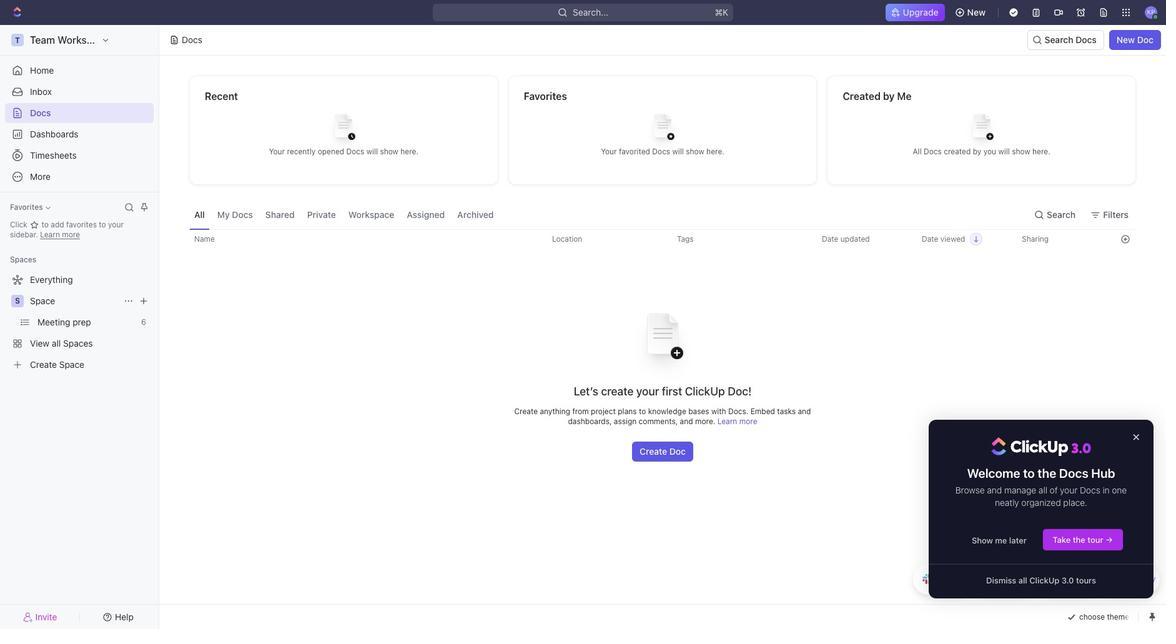 Task type: describe. For each thing, give the bounding box(es) containing it.
0 vertical spatial by
[[883, 91, 895, 102]]

show me later button
[[962, 529, 1037, 551]]

× button
[[1133, 429, 1140, 444]]

date updated
[[822, 234, 870, 244]]

timesheets
[[30, 150, 77, 161]]

all for spaces
[[52, 338, 61, 349]]

new button
[[950, 2, 993, 22]]

tour
[[1088, 534, 1104, 544]]

all button
[[189, 200, 210, 229]]

docs link
[[5, 103, 154, 123]]

welcome to the docs hub browse and manage all of your docs in one neatly organized place.
[[956, 466, 1129, 508]]

create space link
[[5, 355, 151, 375]]

dismiss
[[986, 575, 1016, 585]]

recently
[[287, 146, 316, 156]]

let's create your first clickup doc! row
[[189, 297, 1136, 461]]

and inside welcome to the docs hub browse and manage all of your docs in one neatly organized place.
[[987, 485, 1002, 495]]

to right favorites
[[99, 220, 106, 229]]

click
[[10, 220, 29, 229]]

filters button
[[1086, 205, 1136, 225]]

new doc button
[[1109, 30, 1161, 50]]

docs inside button
[[232, 209, 253, 220]]

workspace inside sidebar navigation
[[58, 34, 109, 46]]

with
[[711, 407, 726, 416]]

kp button
[[1141, 2, 1161, 22]]

welcome
[[967, 466, 1020, 480]]

home
[[30, 65, 54, 76]]

doc for new doc
[[1137, 34, 1154, 45]]

let's create your first clickup doc! table
[[178, 229, 1136, 461]]

space link
[[30, 291, 119, 311]]

learn more inside sidebar navigation
[[40, 230, 80, 239]]

bases
[[688, 407, 709, 416]]

clickup inside row
[[685, 385, 725, 398]]

to inside "create anything from project plans to knowledge bases with docs. embed tasks and dashboards, assign comments, and more."
[[639, 407, 646, 416]]

3 will from the left
[[998, 146, 1010, 156]]

assigned button
[[402, 200, 450, 229]]

favorites button
[[5, 200, 55, 215]]

upgrade
[[903, 7, 939, 17]]

project
[[591, 407, 616, 416]]

1 vertical spatial and
[[680, 417, 693, 426]]

your for favorites
[[601, 146, 617, 156]]

from
[[572, 407, 589, 416]]

more for learn more link in the let's create your first clickup doc! row
[[739, 417, 757, 426]]

private
[[307, 209, 336, 220]]

my
[[217, 209, 230, 220]]

your inside let's create your first clickup doc! row
[[636, 385, 659, 398]]

my docs
[[217, 209, 253, 220]]

search button
[[1030, 205, 1083, 225]]

upgrade link
[[885, 4, 945, 21]]

create space
[[30, 359, 84, 370]]

2 show from the left
[[686, 146, 704, 156]]

knowledge
[[648, 407, 686, 416]]

your inside to add favorites to your sidebar.
[[108, 220, 124, 229]]

archived
[[457, 209, 494, 220]]

favorites inside button
[[10, 202, 43, 212]]

first
[[662, 385, 682, 398]]

no data image
[[625, 297, 700, 384]]

one
[[1112, 485, 1127, 495]]

everything
[[30, 274, 73, 285]]

opened
[[318, 146, 344, 156]]

take the tour →
[[1053, 534, 1113, 544]]

me
[[897, 91, 912, 102]]

the inside welcome to the docs hub browse and manage all of your docs in one neatly organized place.
[[1038, 466, 1056, 480]]

name
[[194, 234, 215, 244]]

everything link
[[5, 270, 151, 290]]

6
[[141, 317, 146, 327]]

×
[[1133, 429, 1140, 444]]

0 vertical spatial and
[[798, 407, 811, 416]]

1 vertical spatial space
[[59, 359, 84, 370]]

me
[[995, 535, 1007, 545]]

created
[[944, 146, 971, 156]]

inbox link
[[5, 82, 154, 102]]

all inside welcome to the docs hub browse and manage all of your docs in one neatly organized place.
[[1039, 485, 1048, 495]]

excel & csv link
[[1101, 563, 1160, 595]]

team workspace
[[30, 34, 109, 46]]

date viewed button
[[914, 229, 990, 249]]

inbox
[[30, 86, 52, 97]]

tours
[[1076, 575, 1096, 585]]

3 show from the left
[[1012, 146, 1030, 156]]

recent
[[205, 91, 238, 102]]

date for date viewed
[[922, 234, 939, 244]]

take the tour → button
[[1042, 528, 1124, 551]]

the inside button
[[1073, 534, 1086, 544]]

docs inside sidebar navigation
[[30, 107, 51, 118]]

1 horizontal spatial favorites
[[524, 91, 567, 102]]

doc!
[[728, 385, 752, 398]]

filters
[[1103, 209, 1129, 220]]

all for all docs created by you will show here.
[[913, 146, 922, 156]]

search...
[[573, 7, 608, 17]]

shared
[[265, 209, 295, 220]]

shared button
[[260, 200, 300, 229]]

more for learn more link inside the sidebar navigation
[[62, 230, 80, 239]]

your for recent
[[269, 146, 285, 156]]

no created by me docs image
[[957, 104, 1007, 154]]

no favorited docs image
[[638, 104, 688, 154]]

private button
[[302, 200, 341, 229]]

1 vertical spatial spaces
[[63, 338, 93, 349]]

meeting prep link
[[37, 312, 136, 332]]

help button
[[83, 608, 154, 626]]

0 vertical spatial space
[[30, 295, 55, 306]]

meeting prep
[[37, 317, 91, 327]]

create for create anything from project plans to knowledge bases with docs. embed tasks and dashboards, assign comments, and more.
[[514, 407, 538, 416]]

assigned
[[407, 209, 445, 220]]

3 here. from the left
[[1033, 146, 1051, 156]]

let's
[[574, 385, 598, 398]]

search for search
[[1047, 209, 1076, 220]]

let's create your first clickup doc!
[[574, 385, 752, 398]]

search for search docs
[[1045, 34, 1073, 45]]

invite user image
[[23, 611, 33, 622]]

dashboards,
[[568, 417, 612, 426]]

csv
[[1142, 576, 1156, 584]]

updated
[[841, 234, 870, 244]]

assign
[[614, 417, 637, 426]]

tasks
[[777, 407, 796, 416]]

new for new
[[967, 7, 986, 17]]



Task type: locate. For each thing, give the bounding box(es) containing it.
and down welcome
[[987, 485, 1002, 495]]

all left of at right bottom
[[1039, 485, 1048, 495]]

create doc
[[640, 446, 686, 456]]

your left recently
[[269, 146, 285, 156]]

spaces
[[10, 255, 36, 264], [63, 338, 93, 349]]

1 your from the left
[[269, 146, 285, 156]]

new for new doc
[[1117, 34, 1135, 45]]

0 horizontal spatial create
[[30, 359, 57, 370]]

create down view
[[30, 359, 57, 370]]

dismiss all clickup 3.0 tours button
[[976, 569, 1106, 591]]

place.
[[1063, 497, 1088, 508]]

1 vertical spatial the
[[1073, 534, 1086, 544]]

sidebar.
[[10, 230, 38, 239]]

1 vertical spatial by
[[973, 146, 982, 156]]

learn more link inside let's create your first clickup doc! row
[[718, 417, 757, 426]]

1 horizontal spatial doc
[[1137, 34, 1154, 45]]

1 horizontal spatial learn more
[[718, 417, 757, 426]]

workspace inside button
[[348, 209, 394, 220]]

column header inside let's create your first clickup doc! table
[[178, 235, 187, 244]]

by left you
[[973, 146, 982, 156]]

2 horizontal spatial and
[[987, 485, 1002, 495]]

1 vertical spatial all
[[194, 209, 205, 220]]

0 vertical spatial learn more
[[40, 230, 80, 239]]

tab list
[[189, 200, 499, 229]]

1 horizontal spatial here.
[[707, 146, 724, 156]]

0 horizontal spatial new
[[967, 7, 986, 17]]

workspace right private
[[348, 209, 394, 220]]

doc down kp dropdown button
[[1137, 34, 1154, 45]]

will
[[366, 146, 378, 156], [672, 146, 684, 156], [998, 146, 1010, 156]]

learn more
[[40, 230, 80, 239], [718, 417, 757, 426]]

0 vertical spatial spaces
[[10, 255, 36, 264]]

tab list containing all
[[189, 200, 499, 229]]

2 vertical spatial all
[[1019, 575, 1027, 585]]

will right you
[[998, 146, 1010, 156]]

your
[[108, 220, 124, 229], [636, 385, 659, 398], [1060, 485, 1078, 495]]

1 vertical spatial doc
[[669, 446, 686, 456]]

search inside button
[[1045, 34, 1073, 45]]

&
[[1135, 576, 1140, 584]]

1 vertical spatial workspace
[[348, 209, 394, 220]]

0 vertical spatial more
[[62, 230, 80, 239]]

docs.
[[728, 407, 749, 416]]

0 horizontal spatial favorites
[[10, 202, 43, 212]]

new inside button
[[967, 7, 986, 17]]

0 horizontal spatial here.
[[401, 146, 419, 156]]

more inside sidebar navigation
[[62, 230, 80, 239]]

your left first
[[636, 385, 659, 398]]

create for create doc
[[640, 446, 667, 456]]

0 vertical spatial search
[[1045, 34, 1073, 45]]

0 vertical spatial the
[[1038, 466, 1056, 480]]

create
[[601, 385, 634, 398]]

1 horizontal spatial your
[[601, 146, 617, 156]]

all
[[913, 146, 922, 156], [194, 209, 205, 220]]

date viewed
[[922, 234, 965, 244]]

0 vertical spatial learn more link
[[40, 230, 80, 239]]

0 horizontal spatial show
[[380, 146, 398, 156]]

viewed
[[941, 234, 965, 244]]

0 horizontal spatial space
[[30, 295, 55, 306]]

to add favorites to your sidebar.
[[10, 220, 124, 239]]

date left updated
[[822, 234, 839, 244]]

workspace
[[58, 34, 109, 46], [348, 209, 394, 220]]

create
[[30, 359, 57, 370], [514, 407, 538, 416], [640, 446, 667, 456]]

1 horizontal spatial by
[[973, 146, 982, 156]]

1 vertical spatial learn more
[[718, 417, 757, 426]]

1 horizontal spatial space
[[59, 359, 84, 370]]

2 vertical spatial and
[[987, 485, 1002, 495]]

1 will from the left
[[366, 146, 378, 156]]

0 vertical spatial your
[[108, 220, 124, 229]]

0 vertical spatial all
[[52, 338, 61, 349]]

more.
[[695, 417, 715, 426]]

0 horizontal spatial all
[[194, 209, 205, 220]]

1 horizontal spatial learn
[[718, 417, 737, 426]]

anything
[[540, 407, 570, 416]]

1 vertical spatial all
[[1039, 485, 1048, 495]]

0 horizontal spatial and
[[680, 417, 693, 426]]

space down view all spaces link
[[59, 359, 84, 370]]

dialog containing ×
[[929, 420, 1154, 598]]

0 horizontal spatial your
[[108, 220, 124, 229]]

your left 'favorited'
[[601, 146, 617, 156]]

your favorited docs will show here.
[[601, 146, 724, 156]]

learn more inside let's create your first clickup doc! row
[[718, 417, 757, 426]]

0 vertical spatial create
[[30, 359, 57, 370]]

0 vertical spatial new
[[967, 7, 986, 17]]

learn more down the add
[[40, 230, 80, 239]]

row containing name
[[178, 229, 1136, 249]]

all inside tree
[[52, 338, 61, 349]]

show right 'favorited'
[[686, 146, 704, 156]]

create inside button
[[640, 446, 667, 456]]

browse
[[956, 485, 985, 495]]

you
[[984, 146, 996, 156]]

2 vertical spatial create
[[640, 446, 667, 456]]

your inside welcome to the docs hub browse and manage all of your docs in one neatly organized place.
[[1060, 485, 1078, 495]]

1 vertical spatial clickup
[[1030, 575, 1060, 585]]

later
[[1009, 535, 1027, 545]]

tree containing everything
[[5, 270, 154, 375]]

0 horizontal spatial doc
[[669, 446, 686, 456]]

favorites
[[524, 91, 567, 102], [10, 202, 43, 212]]

all left created
[[913, 146, 922, 156]]

view all spaces link
[[5, 334, 151, 354]]

1 horizontal spatial clickup
[[1030, 575, 1060, 585]]

1 vertical spatial more
[[739, 417, 757, 426]]

invite button
[[5, 608, 76, 626]]

0 vertical spatial doc
[[1137, 34, 1154, 45]]

sidebar navigation
[[0, 25, 162, 629]]

learn for learn more link in the let's create your first clickup doc! row
[[718, 417, 737, 426]]

new right search docs
[[1117, 34, 1135, 45]]

clickup left '3.0'
[[1030, 575, 1060, 585]]

your right favorites
[[108, 220, 124, 229]]

spaces down sidebar.
[[10, 255, 36, 264]]

more down docs. on the right
[[739, 417, 757, 426]]

0 horizontal spatial by
[[883, 91, 895, 102]]

1 vertical spatial new
[[1117, 34, 1135, 45]]

1 vertical spatial search
[[1047, 209, 1076, 220]]

0 horizontal spatial your
[[269, 146, 285, 156]]

date left viewed
[[922, 234, 939, 244]]

learn down with
[[718, 417, 737, 426]]

row
[[178, 229, 1136, 249]]

1 show from the left
[[380, 146, 398, 156]]

date updated button
[[815, 229, 877, 249]]

2 horizontal spatial here.
[[1033, 146, 1051, 156]]

1 horizontal spatial create
[[514, 407, 538, 416]]

1 vertical spatial favorites
[[10, 202, 43, 212]]

0 horizontal spatial learn more
[[40, 230, 80, 239]]

to left the add
[[42, 220, 49, 229]]

1 horizontal spatial will
[[672, 146, 684, 156]]

0 horizontal spatial workspace
[[58, 34, 109, 46]]

the up of at right bottom
[[1038, 466, 1056, 480]]

1 vertical spatial learn
[[718, 417, 737, 426]]

to inside welcome to the docs hub browse and manage all of your docs in one neatly organized place.
[[1023, 466, 1035, 480]]

1 horizontal spatial date
[[922, 234, 939, 244]]

by
[[883, 91, 895, 102], [973, 146, 982, 156]]

of
[[1050, 485, 1058, 495]]

created by me
[[843, 91, 912, 102]]

→
[[1106, 534, 1113, 544]]

here.
[[401, 146, 419, 156], [707, 146, 724, 156], [1033, 146, 1051, 156]]

1 horizontal spatial show
[[686, 146, 704, 156]]

doc for create doc
[[669, 446, 686, 456]]

2 horizontal spatial show
[[1012, 146, 1030, 156]]

doc
[[1137, 34, 1154, 45], [669, 446, 686, 456]]

create inside "create anything from project plans to knowledge bases with docs. embed tasks and dashboards, assign comments, and more."
[[514, 407, 538, 416]]

dialog
[[929, 420, 1154, 598]]

1 horizontal spatial workspace
[[348, 209, 394, 220]]

and
[[798, 407, 811, 416], [680, 417, 693, 426], [987, 485, 1002, 495]]

0 vertical spatial learn
[[40, 230, 60, 239]]

0 horizontal spatial date
[[822, 234, 839, 244]]

1 horizontal spatial all
[[913, 146, 922, 156]]

1 horizontal spatial learn more link
[[718, 417, 757, 426]]

all for clickup
[[1019, 575, 1027, 585]]

in
[[1103, 485, 1110, 495]]

and down bases
[[680, 417, 693, 426]]

2 horizontal spatial your
[[1060, 485, 1078, 495]]

timesheets link
[[5, 146, 154, 166]]

location
[[552, 234, 582, 244]]

0 vertical spatial favorites
[[524, 91, 567, 102]]

will right opened
[[366, 146, 378, 156]]

space down the everything
[[30, 295, 55, 306]]

your up place.
[[1060, 485, 1078, 495]]

all right dismiss
[[1019, 575, 1027, 585]]

excel & csv
[[1115, 576, 1156, 584]]

doc inside row
[[669, 446, 686, 456]]

clickup up bases
[[685, 385, 725, 398]]

show
[[972, 535, 993, 545]]

dismiss all clickup 3.0 tours
[[986, 575, 1096, 585]]

created
[[843, 91, 881, 102]]

column header
[[178, 235, 187, 244]]

by left me
[[883, 91, 895, 102]]

2 here. from the left
[[707, 146, 724, 156]]

search inside button
[[1047, 209, 1076, 220]]

0 vertical spatial clickup
[[685, 385, 725, 398]]

learn more link down docs. on the right
[[718, 417, 757, 426]]

all inside "all" button
[[194, 209, 205, 220]]

1 horizontal spatial new
[[1117, 34, 1135, 45]]

1 horizontal spatial your
[[636, 385, 659, 398]]

2 will from the left
[[672, 146, 684, 156]]

and right tasks
[[798, 407, 811, 416]]

1 horizontal spatial more
[[739, 417, 757, 426]]

2 horizontal spatial will
[[998, 146, 1010, 156]]

learn more down docs. on the right
[[718, 417, 757, 426]]

learn inside let's create your first clickup doc! row
[[718, 417, 737, 426]]

show right no recent docs image
[[380, 146, 398, 156]]

all left my
[[194, 209, 205, 220]]

create inside tree
[[30, 359, 57, 370]]

no recent docs image
[[319, 104, 369, 154]]

sharing
[[1022, 234, 1049, 244]]

1 vertical spatial your
[[636, 385, 659, 398]]

0 horizontal spatial spaces
[[10, 255, 36, 264]]

favorited
[[619, 146, 650, 156]]

comments,
[[639, 417, 678, 426]]

more
[[30, 171, 51, 182]]

space
[[30, 295, 55, 306], [59, 359, 84, 370]]

archived button
[[452, 200, 499, 229]]

learn for learn more link inside the sidebar navigation
[[40, 230, 60, 239]]

team workspace, , element
[[11, 34, 24, 46]]

new right upgrade at the right of the page
[[967, 7, 986, 17]]

all for all
[[194, 209, 205, 220]]

help
[[115, 611, 134, 622]]

to right plans
[[639, 407, 646, 416]]

2 date from the left
[[922, 234, 939, 244]]

1 horizontal spatial spaces
[[63, 338, 93, 349]]

all right view
[[52, 338, 61, 349]]

1 vertical spatial create
[[514, 407, 538, 416]]

embed
[[751, 407, 775, 416]]

dashboards
[[30, 129, 78, 139]]

team
[[30, 34, 55, 46]]

view all spaces
[[30, 338, 93, 349]]

0 vertical spatial workspace
[[58, 34, 109, 46]]

tree inside sidebar navigation
[[5, 270, 154, 375]]

clickup
[[685, 385, 725, 398], [1030, 575, 1060, 585]]

2 horizontal spatial all
[[1039, 485, 1048, 495]]

2 vertical spatial your
[[1060, 485, 1078, 495]]

1 horizontal spatial all
[[1019, 575, 1027, 585]]

t
[[15, 35, 20, 45]]

invite
[[35, 611, 57, 622]]

learn more link down the add
[[40, 230, 80, 239]]

1 here. from the left
[[401, 146, 419, 156]]

all inside button
[[1019, 575, 1027, 585]]

spaces up create space link at the bottom left of page
[[63, 338, 93, 349]]

0 horizontal spatial will
[[366, 146, 378, 156]]

create left anything
[[514, 407, 538, 416]]

0 horizontal spatial all
[[52, 338, 61, 349]]

create anything from project plans to knowledge bases with docs. embed tasks and dashboards, assign comments, and more.
[[514, 407, 811, 426]]

learn down the add
[[40, 230, 60, 239]]

more inside let's create your first clickup doc! row
[[739, 417, 757, 426]]

filters button
[[1086, 205, 1136, 225]]

take
[[1053, 534, 1071, 544]]

hub
[[1091, 466, 1115, 480]]

0 horizontal spatial more
[[62, 230, 80, 239]]

your recently opened docs will show here.
[[269, 146, 419, 156]]

meeting
[[37, 317, 70, 327]]

0 horizontal spatial learn
[[40, 230, 60, 239]]

1 date from the left
[[822, 234, 839, 244]]

space, , element
[[11, 295, 24, 307]]

1 vertical spatial learn more link
[[718, 417, 757, 426]]

1 horizontal spatial and
[[798, 407, 811, 416]]

0 horizontal spatial the
[[1038, 466, 1056, 480]]

create doc button
[[632, 442, 693, 461]]

tree
[[5, 270, 154, 375]]

workspace up home link
[[58, 34, 109, 46]]

show right you
[[1012, 146, 1030, 156]]

learn inside sidebar navigation
[[40, 230, 60, 239]]

new inside button
[[1117, 34, 1135, 45]]

1 horizontal spatial the
[[1073, 534, 1086, 544]]

create down comments,
[[640, 446, 667, 456]]

new
[[967, 7, 986, 17], [1117, 34, 1135, 45]]

doc down comments,
[[669, 446, 686, 456]]

my docs button
[[212, 200, 258, 229]]

learn more link inside sidebar navigation
[[40, 230, 80, 239]]

0 horizontal spatial learn more link
[[40, 230, 80, 239]]

search docs button
[[1027, 30, 1104, 50]]

date for date updated
[[822, 234, 839, 244]]

clickup inside button
[[1030, 575, 1060, 585]]

docs inside button
[[1076, 34, 1097, 45]]

2 horizontal spatial create
[[640, 446, 667, 456]]

s
[[15, 296, 20, 305]]

more down favorites
[[62, 230, 80, 239]]

the left tour
[[1073, 534, 1086, 544]]

0 horizontal spatial clickup
[[685, 385, 725, 398]]

will right 'favorited'
[[672, 146, 684, 156]]

⌘k
[[715, 7, 728, 17]]

2 your from the left
[[601, 146, 617, 156]]

plans
[[618, 407, 637, 416]]

to up manage
[[1023, 466, 1035, 480]]

create for create space
[[30, 359, 57, 370]]

all docs created by you will show here.
[[913, 146, 1051, 156]]

0 vertical spatial all
[[913, 146, 922, 156]]



Task type: vqa. For each thing, say whether or not it's contained in the screenshot.
tab list at the left top containing All
yes



